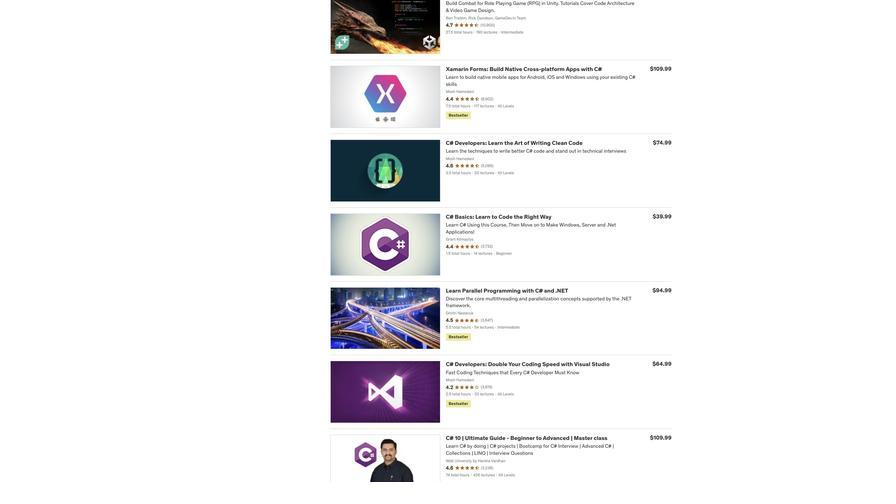 Task type: vqa. For each thing, say whether or not it's contained in the screenshot.
CLASS
yes



Task type: locate. For each thing, give the bounding box(es) containing it.
learn left parallel
[[446, 287, 461, 294]]

0 vertical spatial to
[[492, 213, 497, 220]]

advanced
[[543, 435, 570, 442]]

code
[[569, 139, 583, 146], [499, 213, 513, 220]]

developers: for double
[[455, 361, 487, 368]]

learn parallel programming with c# and .net link
[[446, 287, 568, 294]]

1 horizontal spatial to
[[536, 435, 542, 442]]

1 vertical spatial code
[[499, 213, 513, 220]]

1 vertical spatial the
[[514, 213, 523, 220]]

0 vertical spatial code
[[569, 139, 583, 146]]

$39.99
[[653, 213, 672, 220]]

apps
[[566, 65, 580, 73]]

learn left art
[[488, 139, 503, 146]]

$64.99
[[653, 361, 672, 368]]

parallel
[[462, 287, 483, 294]]

1 horizontal spatial code
[[569, 139, 583, 146]]

1 horizontal spatial with
[[561, 361, 573, 368]]

0 horizontal spatial |
[[462, 435, 464, 442]]

with
[[581, 65, 593, 73], [522, 287, 534, 294], [561, 361, 573, 368]]

0 vertical spatial learn
[[488, 139, 503, 146]]

2 horizontal spatial with
[[581, 65, 593, 73]]

learn for the
[[488, 139, 503, 146]]

1 vertical spatial learn
[[476, 213, 491, 220]]

learn for to
[[476, 213, 491, 220]]

and
[[544, 287, 554, 294]]

$109.99
[[650, 65, 672, 72], [650, 435, 672, 442]]

0 horizontal spatial to
[[492, 213, 497, 220]]

programming
[[484, 287, 521, 294]]

speed
[[543, 361, 560, 368]]

the left right
[[514, 213, 523, 220]]

0 vertical spatial with
[[581, 65, 593, 73]]

guide
[[490, 435, 506, 442]]

1 vertical spatial to
[[536, 435, 542, 442]]

1 developers: from the top
[[455, 139, 487, 146]]

c# for c# 10 | ultimate guide - beginner to advanced | master class
[[446, 435, 454, 442]]

c# developers: learn the art of writing clean code
[[446, 139, 583, 146]]

0 vertical spatial developers:
[[455, 139, 487, 146]]

2 developers: from the top
[[455, 361, 487, 368]]

1 vertical spatial $109.99
[[650, 435, 672, 442]]

xamarin forms: build native cross-platform apps with c#
[[446, 65, 602, 73]]

to
[[492, 213, 497, 220], [536, 435, 542, 442]]

to right the basics:
[[492, 213, 497, 220]]

the
[[504, 139, 513, 146], [514, 213, 523, 220]]

learn right the basics:
[[476, 213, 491, 220]]

0 vertical spatial $109.99
[[650, 65, 672, 72]]

2 vertical spatial with
[[561, 361, 573, 368]]

class
[[594, 435, 608, 442]]

c# for c# developers: learn the art of writing clean code
[[446, 139, 454, 146]]

writing
[[531, 139, 551, 146]]

the left art
[[504, 139, 513, 146]]

c#
[[594, 65, 602, 73], [446, 139, 454, 146], [446, 213, 454, 220], [535, 287, 543, 294], [446, 361, 454, 368], [446, 435, 454, 442]]

c# for c# developers: double your coding speed with visual studio
[[446, 361, 454, 368]]

1 horizontal spatial |
[[571, 435, 573, 442]]

| right 10
[[462, 435, 464, 442]]

basics:
[[455, 213, 474, 220]]

build
[[490, 65, 504, 73]]

2 $109.99 from the top
[[650, 435, 672, 442]]

with right apps
[[581, 65, 593, 73]]

1 vertical spatial with
[[522, 287, 534, 294]]

with left 'visual'
[[561, 361, 573, 368]]

c# developers: double your coding speed with visual studio
[[446, 361, 610, 368]]

0 horizontal spatial with
[[522, 287, 534, 294]]

0 vertical spatial the
[[504, 139, 513, 146]]

c# developers: double your coding speed with visual studio link
[[446, 361, 610, 368]]

clean
[[552, 139, 567, 146]]

10
[[455, 435, 461, 442]]

1 $109.99 from the top
[[650, 65, 672, 72]]

learn
[[488, 139, 503, 146], [476, 213, 491, 220], [446, 287, 461, 294]]

| left master
[[571, 435, 573, 442]]

1 vertical spatial developers:
[[455, 361, 487, 368]]

-
[[507, 435, 509, 442]]

c# basics: learn to code the right way
[[446, 213, 552, 220]]

code right 'clean'
[[569, 139, 583, 146]]

code left right
[[499, 213, 513, 220]]

|
[[462, 435, 464, 442], [571, 435, 573, 442]]

with left and
[[522, 287, 534, 294]]

developers:
[[455, 139, 487, 146], [455, 361, 487, 368]]

to right beginner
[[536, 435, 542, 442]]



Task type: describe. For each thing, give the bounding box(es) containing it.
c# basics: learn to code the right way link
[[446, 213, 552, 220]]

$109.99 for c# 10 | ultimate guide - beginner to advanced | master class
[[650, 435, 672, 442]]

1 horizontal spatial the
[[514, 213, 523, 220]]

0 horizontal spatial code
[[499, 213, 513, 220]]

c# 10 | ultimate guide - beginner to advanced | master class link
[[446, 435, 608, 442]]

beginner
[[510, 435, 535, 442]]

xamarin forms: build native cross-platform apps with c# link
[[446, 65, 602, 73]]

your
[[509, 361, 521, 368]]

1 | from the left
[[462, 435, 464, 442]]

$74.99
[[653, 139, 672, 146]]

c# for c# basics: learn to code the right way
[[446, 213, 454, 220]]

double
[[488, 361, 508, 368]]

platform
[[541, 65, 565, 73]]

coding
[[522, 361, 541, 368]]

.net
[[556, 287, 568, 294]]

c# 10 | ultimate guide - beginner to advanced | master class
[[446, 435, 608, 442]]

2 vertical spatial learn
[[446, 287, 461, 294]]

way
[[540, 213, 552, 220]]

right
[[524, 213, 539, 220]]

visual
[[574, 361, 591, 368]]

xamarin
[[446, 65, 469, 73]]

forms:
[[470, 65, 488, 73]]

developers: for learn
[[455, 139, 487, 146]]

$109.99 for xamarin forms: build native cross-platform apps with c#
[[650, 65, 672, 72]]

2 | from the left
[[571, 435, 573, 442]]

learn parallel programming with c# and .net
[[446, 287, 568, 294]]

of
[[524, 139, 530, 146]]

$94.99
[[653, 287, 672, 294]]

0 horizontal spatial the
[[504, 139, 513, 146]]

c# developers: learn the art of writing clean code link
[[446, 139, 583, 146]]

studio
[[592, 361, 610, 368]]

master
[[574, 435, 593, 442]]

native
[[505, 65, 522, 73]]

art
[[515, 139, 523, 146]]

ultimate
[[465, 435, 488, 442]]

cross-
[[524, 65, 541, 73]]



